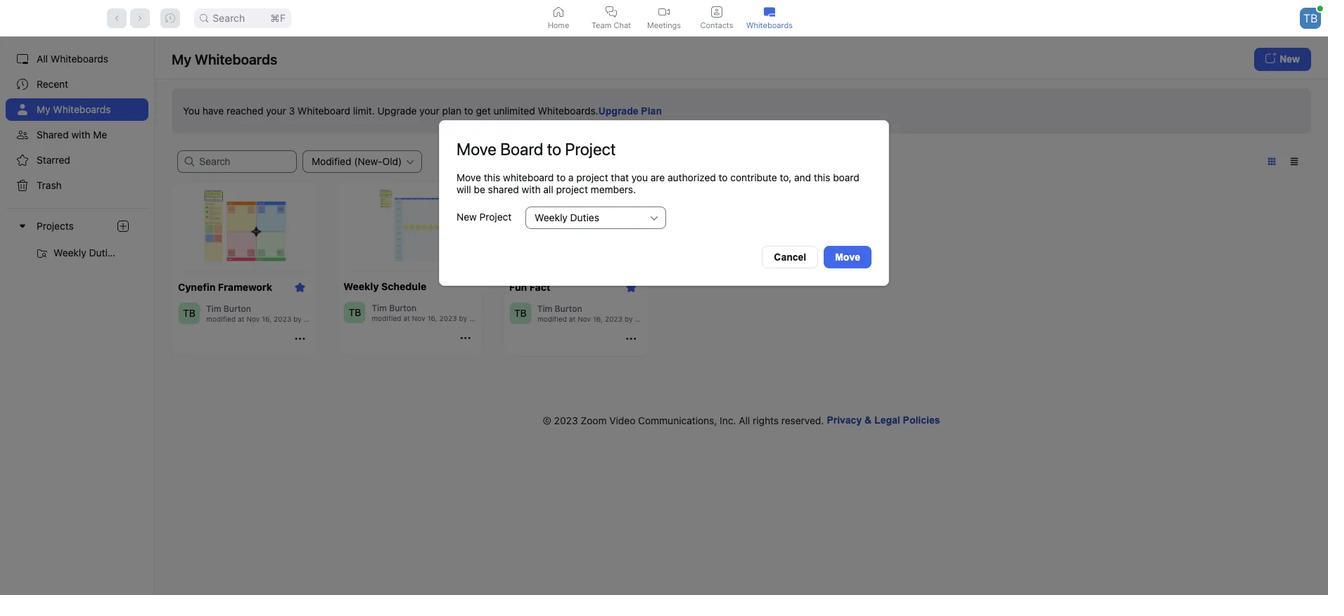 Task type: describe. For each thing, give the bounding box(es) containing it.
contacts
[[700, 20, 733, 30]]

tb
[[1303, 11, 1318, 25]]

home button
[[532, 0, 585, 36]]

video on image
[[659, 6, 670, 17]]

contacts button
[[691, 0, 743, 36]]

⌘f
[[270, 12, 286, 24]]

whiteboard small image
[[764, 6, 775, 17]]

team chat
[[592, 20, 631, 30]]

meetings button
[[638, 0, 691, 36]]

team
[[592, 20, 612, 30]]

tab list containing home
[[532, 0, 796, 36]]

team chat button
[[585, 0, 638, 36]]

chat
[[614, 20, 631, 30]]

team chat image
[[606, 6, 617, 17]]



Task type: vqa. For each thing, say whether or not it's contained in the screenshot.
Profile Contact image
yes



Task type: locate. For each thing, give the bounding box(es) containing it.
profile contact image
[[711, 6, 723, 17]]

home small image
[[553, 6, 564, 17], [553, 6, 564, 17]]

meetings
[[647, 20, 681, 30]]

whiteboards
[[746, 20, 793, 30]]

magnifier image
[[200, 14, 208, 22]]

whiteboard small image
[[764, 6, 775, 17]]

online image
[[1318, 5, 1323, 11], [1318, 5, 1323, 11]]

team chat image
[[606, 6, 617, 17]]

video on image
[[659, 6, 670, 17]]

tab list
[[532, 0, 796, 36]]

home
[[548, 20, 569, 30]]

magnifier image
[[200, 14, 208, 22]]

profile contact image
[[711, 6, 723, 17]]

whiteboards button
[[743, 0, 796, 36]]

search
[[213, 12, 245, 24]]



